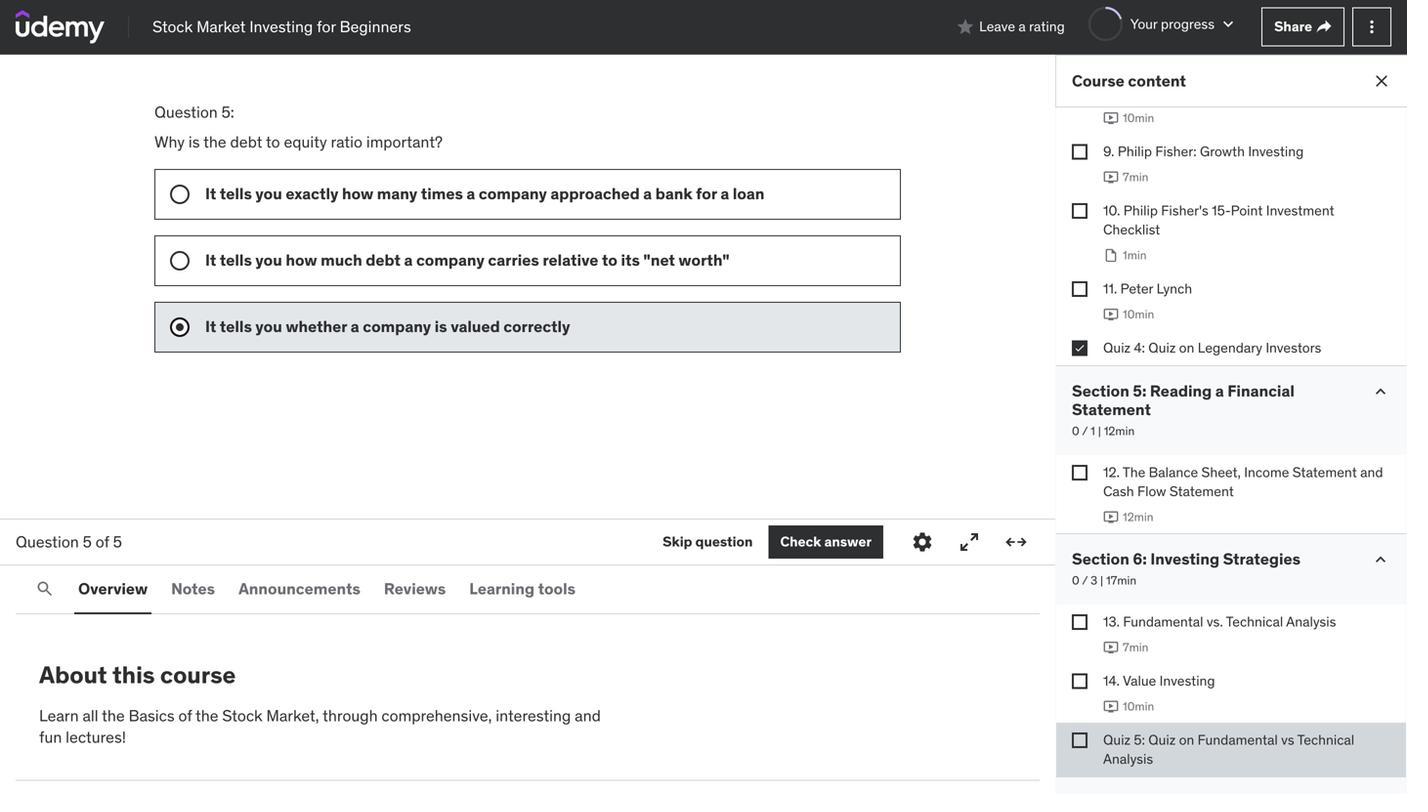 Task type: vqa. For each thing, say whether or not it's contained in the screenshot.
Visualization
no



Task type: locate. For each thing, give the bounding box(es) containing it.
2 on from the top
[[1180, 732, 1195, 749]]

question inside question 5: why is the debt to equity ratio important?
[[154, 102, 218, 122]]

1 horizontal spatial technical
[[1298, 732, 1355, 749]]

quiz
[[1104, 339, 1131, 357], [1149, 339, 1176, 357], [1104, 732, 1131, 749], [1149, 732, 1176, 749]]

/ left 1
[[1083, 424, 1088, 439]]

1 horizontal spatial stock
[[222, 706, 263, 726]]

0 vertical spatial statement
[[1072, 400, 1152, 420]]

| right 3 on the right
[[1101, 574, 1104, 589]]

learn
[[39, 706, 79, 726]]

1 vertical spatial of
[[178, 706, 192, 726]]

search image
[[35, 580, 55, 599]]

interesting
[[496, 706, 571, 726]]

a left 'bank'
[[644, 184, 652, 204]]

1 vertical spatial fundamental
[[1198, 732, 1279, 749]]

question
[[696, 533, 753, 551]]

1 horizontal spatial of
[[178, 706, 192, 726]]

5: inside question 5: why is the debt to equity ratio important?
[[222, 102, 234, 122]]

0 horizontal spatial statement
[[1072, 400, 1152, 420]]

to left its
[[602, 250, 618, 270]]

of inside learn all the basics of the stock market, through comprehensive, interesting and fun lectures!
[[178, 706, 192, 726]]

7min for fundamental
[[1123, 640, 1149, 656]]

10min down value
[[1123, 700, 1155, 715]]

statement right income
[[1293, 464, 1358, 482]]

0 horizontal spatial technical
[[1227, 613, 1284, 631]]

0 left 1
[[1072, 424, 1080, 439]]

quiz down 14. value investing
[[1149, 732, 1176, 749]]

investors
[[1266, 339, 1322, 357]]

10min for value
[[1123, 700, 1155, 715]]

1 section from the top
[[1072, 381, 1130, 401]]

for
[[317, 16, 336, 36], [696, 184, 717, 204]]

announcements
[[239, 579, 361, 599]]

0 vertical spatial on
[[1180, 339, 1195, 357]]

1 vertical spatial for
[[696, 184, 717, 204]]

1 horizontal spatial debt
[[366, 250, 401, 270]]

7min right play philip fisher: growth investing image
[[1123, 170, 1149, 185]]

5: down value
[[1134, 732, 1146, 749]]

how left much
[[286, 250, 317, 270]]

technical
[[1227, 613, 1284, 631], [1298, 732, 1355, 749]]

xsmall image for 9.
[[1072, 144, 1088, 160]]

balance
[[1149, 464, 1199, 482]]

1 horizontal spatial analysis
[[1287, 613, 1337, 631]]

you left exactly
[[256, 184, 282, 204]]

sidebar element
[[1056, 4, 1408, 795]]

you
[[256, 184, 282, 204], [256, 250, 282, 270], [256, 317, 282, 337]]

fundamental left vs. at the bottom right
[[1124, 613, 1204, 631]]

quiz 5: quiz on fundamental vs technical analysis
[[1104, 732, 1355, 768]]

exactly
[[286, 184, 339, 204]]

debt inside group
[[366, 250, 401, 270]]

14. value investing
[[1104, 673, 1216, 690]]

2 vertical spatial you
[[256, 317, 282, 337]]

1 vertical spatial 0
[[1072, 574, 1080, 589]]

2 horizontal spatial small image
[[1372, 550, 1391, 570]]

the right all
[[102, 706, 125, 726]]

/ left 3 on the right
[[1083, 574, 1088, 589]]

1min
[[1123, 248, 1147, 263]]

2 section from the top
[[1072, 549, 1130, 570]]

5: left reading at right
[[1134, 381, 1147, 401]]

fundamental left vs
[[1198, 732, 1279, 749]]

section for /
[[1072, 549, 1130, 570]]

1 vertical spatial debt
[[366, 250, 401, 270]]

0 horizontal spatial debt
[[230, 132, 262, 152]]

1 10min from the top
[[1123, 111, 1155, 126]]

the
[[1123, 464, 1146, 482]]

you for how
[[256, 250, 282, 270]]

5: inside "section 5: reading a financial statement 0 / 1 | 12min"
[[1134, 381, 1147, 401]]

1 vertical spatial stock
[[222, 706, 263, 726]]

0 vertical spatial 5:
[[222, 102, 234, 122]]

xsmall image left 10.
[[1072, 203, 1088, 219]]

question up the search icon
[[16, 532, 79, 552]]

12. the balance sheet, income statement and cash flow statement
[[1104, 464, 1384, 501]]

2 5 from the left
[[113, 532, 122, 552]]

overview button
[[74, 566, 152, 613]]

how left many
[[342, 184, 374, 204]]

1 vertical spatial 7min
[[1123, 640, 1149, 656]]

stock market investing for beginners link
[[153, 16, 411, 38]]

statement inside "section 5: reading a financial statement 0 / 1 | 12min"
[[1072, 400, 1152, 420]]

12min inside "section 5: reading a financial statement 0 / 1 | 12min"
[[1104, 424, 1135, 439]]

10min
[[1123, 111, 1155, 126], [1123, 307, 1155, 322], [1123, 700, 1155, 715]]

vs.
[[1207, 613, 1224, 631]]

quiz 4: quiz on legendary investors
[[1104, 339, 1322, 357]]

1 / from the top
[[1083, 424, 1088, 439]]

0 vertical spatial you
[[256, 184, 282, 204]]

0 horizontal spatial to
[[266, 132, 280, 152]]

reviews
[[384, 579, 446, 599]]

0 vertical spatial debt
[[230, 132, 262, 152]]

section inside "section 5: reading a financial statement 0 / 1 | 12min"
[[1072, 381, 1130, 401]]

2 it from the top
[[205, 250, 216, 270]]

strategies
[[1224, 549, 1301, 570]]

1 you from the top
[[256, 184, 282, 204]]

a left rating at top right
[[1019, 18, 1026, 35]]

it for it tells you exactly how many times a company approached a bank for a loan
[[205, 184, 216, 204]]

0 vertical spatial question
[[154, 102, 218, 122]]

ratio
[[331, 132, 363, 152]]

section up 1
[[1072, 381, 1130, 401]]

the right why
[[203, 132, 226, 152]]

0 vertical spatial tells
[[220, 184, 252, 204]]

1 vertical spatial xsmall image
[[1072, 203, 1088, 219]]

why is the debt to equity ratio important? group
[[154, 169, 901, 353]]

2 horizontal spatial statement
[[1293, 464, 1358, 482]]

debt left the equity
[[230, 132, 262, 152]]

1 vertical spatial statement
[[1293, 464, 1358, 482]]

0 vertical spatial analysis
[[1287, 613, 1337, 631]]

2 xsmall image from the top
[[1072, 203, 1088, 219]]

1 vertical spatial you
[[256, 250, 282, 270]]

growth
[[1201, 143, 1245, 160]]

is right why
[[189, 132, 200, 152]]

to left the equity
[[266, 132, 280, 152]]

0 vertical spatial it
[[205, 184, 216, 204]]

0 horizontal spatial question
[[16, 532, 79, 552]]

investing for 14. value investing
[[1160, 673, 1216, 690]]

for left beginners
[[317, 16, 336, 36]]

1 horizontal spatial to
[[602, 250, 618, 270]]

technical right vs
[[1298, 732, 1355, 749]]

investing for section 6: investing strategies 0 / 3 | 17min
[[1151, 549, 1220, 570]]

0 vertical spatial technical
[[1227, 613, 1284, 631]]

3 10min from the top
[[1123, 700, 1155, 715]]

statement down sheet,
[[1170, 483, 1235, 501]]

5
[[83, 532, 92, 552], [113, 532, 122, 552]]

1 vertical spatial to
[[602, 250, 618, 270]]

0 vertical spatial company
[[479, 184, 547, 204]]

/ inside "section 5: reading a financial statement 0 / 1 | 12min"
[[1083, 424, 1088, 439]]

| right 1
[[1099, 424, 1102, 439]]

statement up 1
[[1072, 400, 1152, 420]]

2 vertical spatial 10min
[[1123, 700, 1155, 715]]

learning tools button
[[466, 566, 580, 613]]

2 10min from the top
[[1123, 307, 1155, 322]]

2 you from the top
[[256, 250, 282, 270]]

10min down "peter"
[[1123, 307, 1155, 322]]

analysis down strategies
[[1287, 613, 1337, 631]]

on inside quiz 5: quiz on fundamental vs technical analysis
[[1180, 732, 1195, 749]]

stock left market,
[[222, 706, 263, 726]]

investing inside the section 6: investing strategies 0 / 3 | 17min
[[1151, 549, 1220, 570]]

philip
[[1118, 143, 1153, 160], [1124, 202, 1158, 219]]

1 horizontal spatial is
[[435, 317, 447, 337]]

2 vertical spatial it
[[205, 317, 216, 337]]

play value investing image
[[1104, 699, 1119, 715]]

xsmall image left 9.
[[1072, 144, 1088, 160]]

1 vertical spatial on
[[1180, 732, 1195, 749]]

you for whether
[[256, 317, 282, 337]]

philip right 9.
[[1118, 143, 1153, 160]]

13. fundamental vs. technical analysis
[[1104, 613, 1337, 631]]

play the balance sheet, income statement and cash flow statement image
[[1104, 510, 1119, 526]]

1 vertical spatial technical
[[1298, 732, 1355, 749]]

3 you from the top
[[256, 317, 282, 337]]

7min right play fundamental vs. technical analysis icon
[[1123, 640, 1149, 656]]

1 vertical spatial 5:
[[1134, 381, 1147, 401]]

philip for 9.
[[1118, 143, 1153, 160]]

5: inside quiz 5: quiz on fundamental vs technical analysis
[[1134, 732, 1146, 749]]

quiz left 4:
[[1104, 339, 1131, 357]]

/
[[1083, 424, 1088, 439], [1083, 574, 1088, 589]]

1 0 from the top
[[1072, 424, 1080, 439]]

your
[[1131, 15, 1158, 33]]

market,
[[266, 706, 319, 726]]

0 vertical spatial 7min
[[1123, 170, 1149, 185]]

on
[[1180, 339, 1195, 357], [1180, 732, 1195, 749]]

fisher:
[[1156, 143, 1197, 160]]

0 horizontal spatial 5
[[83, 532, 92, 552]]

12min right play the balance sheet, income statement and cash flow statement image
[[1123, 510, 1154, 525]]

analysis inside quiz 5: quiz on fundamental vs technical analysis
[[1104, 751, 1154, 768]]

and right interesting
[[575, 706, 601, 726]]

fundamental inside quiz 5: quiz on fundamental vs technical analysis
[[1198, 732, 1279, 749]]

close course content sidebar image
[[1373, 71, 1392, 91]]

course
[[1072, 71, 1125, 91]]

0 vertical spatial to
[[266, 132, 280, 152]]

2 vertical spatial tells
[[220, 317, 252, 337]]

udemy image
[[16, 10, 105, 44]]

company left carries
[[416, 250, 485, 270]]

0 inside "section 5: reading a financial statement 0 / 1 | 12min"
[[1072, 424, 1080, 439]]

1 tells from the top
[[220, 184, 252, 204]]

to
[[266, 132, 280, 152], [602, 250, 618, 270]]

debt right much
[[366, 250, 401, 270]]

it for it tells you how much debt a company carries relative to its "net worth"
[[205, 250, 216, 270]]

for right 'bank'
[[696, 184, 717, 204]]

statement for income
[[1293, 464, 1358, 482]]

0 vertical spatial philip
[[1118, 143, 1153, 160]]

5:
[[222, 102, 234, 122], [1134, 381, 1147, 401], [1134, 732, 1146, 749]]

investing
[[250, 16, 313, 36], [1249, 143, 1304, 160], [1151, 549, 1220, 570], [1160, 673, 1216, 690]]

on left legendary
[[1180, 339, 1195, 357]]

11.
[[1104, 280, 1118, 298]]

0 vertical spatial |
[[1099, 424, 1102, 439]]

investing right 6:
[[1151, 549, 1220, 570]]

equity
[[284, 132, 327, 152]]

1 7min from the top
[[1123, 170, 1149, 185]]

company left valued
[[363, 317, 431, 337]]

a right reading at right
[[1216, 381, 1225, 401]]

analysis down the play value investing icon
[[1104, 751, 1154, 768]]

debt inside question 5: why is the debt to equity ratio important?
[[230, 132, 262, 152]]

2 0 from the top
[[1072, 574, 1080, 589]]

0 horizontal spatial and
[[575, 706, 601, 726]]

you left much
[[256, 250, 282, 270]]

3 tells from the top
[[220, 317, 252, 337]]

peter
[[1121, 280, 1154, 298]]

1 vertical spatial is
[[435, 317, 447, 337]]

expanded view image
[[1005, 531, 1029, 554]]

0 horizontal spatial of
[[96, 532, 109, 552]]

1 vertical spatial philip
[[1124, 202, 1158, 219]]

section up 3 on the right
[[1072, 549, 1130, 570]]

2 vertical spatial statement
[[1170, 483, 1235, 501]]

1 vertical spatial company
[[416, 250, 485, 270]]

it
[[205, 184, 216, 204], [205, 250, 216, 270], [205, 317, 216, 337]]

investing right value
[[1160, 673, 1216, 690]]

learn all the basics of the stock market, through comprehensive, interesting and fun lectures!
[[39, 706, 601, 748]]

1 vertical spatial /
[[1083, 574, 1088, 589]]

0 horizontal spatial is
[[189, 132, 200, 152]]

you left whether
[[256, 317, 282, 337]]

question for question 5 of 5
[[16, 532, 79, 552]]

small image
[[1219, 14, 1239, 34], [956, 17, 976, 37], [1372, 550, 1391, 570]]

4:
[[1134, 339, 1146, 357]]

0 vertical spatial of
[[96, 532, 109, 552]]

of right basics
[[178, 706, 192, 726]]

question up why
[[154, 102, 218, 122]]

on for fundamental
[[1180, 732, 1195, 749]]

a right whether
[[351, 317, 359, 337]]

lynch
[[1157, 280, 1193, 298]]

1 horizontal spatial for
[[696, 184, 717, 204]]

investing right market
[[250, 16, 313, 36]]

2 tells from the top
[[220, 250, 252, 270]]

philip up checklist
[[1124, 202, 1158, 219]]

valued
[[451, 317, 500, 337]]

announcements button
[[235, 566, 365, 613]]

1 horizontal spatial and
[[1361, 464, 1384, 482]]

0 vertical spatial /
[[1083, 424, 1088, 439]]

philip inside 10. philip fisher's 15-point investment checklist
[[1124, 202, 1158, 219]]

quiz right 4:
[[1149, 339, 1176, 357]]

debt for a
[[366, 250, 401, 270]]

notes button
[[167, 566, 219, 613]]

is left valued
[[435, 317, 447, 337]]

0 vertical spatial section
[[1072, 381, 1130, 401]]

0 horizontal spatial for
[[317, 16, 336, 36]]

1 horizontal spatial small image
[[1219, 14, 1239, 34]]

0 vertical spatial xsmall image
[[1072, 144, 1088, 160]]

0 horizontal spatial small image
[[956, 17, 976, 37]]

of
[[96, 532, 109, 552], [178, 706, 192, 726]]

1 vertical spatial it
[[205, 250, 216, 270]]

10min right play warren buffett: value investing icon
[[1123, 111, 1155, 126]]

course
[[160, 661, 236, 690]]

tells
[[220, 184, 252, 204], [220, 250, 252, 270], [220, 317, 252, 337]]

small image inside leave a rating button
[[956, 17, 976, 37]]

0 vertical spatial and
[[1361, 464, 1384, 482]]

2 vertical spatial 5:
[[1134, 732, 1146, 749]]

0 left 3 on the right
[[1072, 574, 1080, 589]]

1 vertical spatial |
[[1101, 574, 1104, 589]]

technical inside quiz 5: quiz on fundamental vs technical analysis
[[1298, 732, 1355, 749]]

technical right vs. at the bottom right
[[1227, 613, 1284, 631]]

worth"
[[679, 250, 730, 270]]

1 vertical spatial and
[[575, 706, 601, 726]]

of up overview
[[96, 532, 109, 552]]

1 vertical spatial tells
[[220, 250, 252, 270]]

progress
[[1161, 15, 1215, 33]]

learning tools
[[470, 579, 576, 599]]

vs
[[1282, 732, 1295, 749]]

fun
[[39, 728, 62, 748]]

play fundamental vs. technical analysis image
[[1104, 640, 1119, 656]]

question 5: why is the debt to equity ratio important?
[[154, 102, 447, 152]]

12min right 1
[[1104, 424, 1135, 439]]

lectures!
[[66, 728, 126, 748]]

/ inside the section 6: investing strategies 0 / 3 | 17min
[[1083, 574, 1088, 589]]

1 xsmall image from the top
[[1072, 144, 1088, 160]]

0 vertical spatial how
[[342, 184, 374, 204]]

and down small icon
[[1361, 464, 1384, 482]]

1 horizontal spatial question
[[154, 102, 218, 122]]

2 7min from the top
[[1123, 640, 1149, 656]]

0 vertical spatial is
[[189, 132, 200, 152]]

1 vertical spatial section
[[1072, 549, 1130, 570]]

on down 14. value investing
[[1180, 732, 1195, 749]]

value
[[1123, 673, 1157, 690]]

whether
[[286, 317, 347, 337]]

0 horizontal spatial analysis
[[1104, 751, 1154, 768]]

xsmall image
[[1072, 144, 1088, 160], [1072, 203, 1088, 219]]

rating
[[1030, 18, 1065, 35]]

section inside the section 6: investing strategies 0 / 3 | 17min
[[1072, 549, 1130, 570]]

2 / from the top
[[1083, 574, 1088, 589]]

1 vertical spatial 10min
[[1123, 307, 1155, 322]]

0 vertical spatial 12min
[[1104, 424, 1135, 439]]

many
[[377, 184, 418, 204]]

small image
[[1372, 382, 1391, 402]]

content
[[1129, 71, 1187, 91]]

0 vertical spatial 0
[[1072, 424, 1080, 439]]

1 vertical spatial analysis
[[1104, 751, 1154, 768]]

analysis
[[1287, 613, 1337, 631], [1104, 751, 1154, 768]]

stock
[[153, 16, 193, 36], [222, 706, 263, 726]]

5: down market
[[222, 102, 234, 122]]

through
[[323, 706, 378, 726]]

company up carries
[[479, 184, 547, 204]]

12min
[[1104, 424, 1135, 439], [1123, 510, 1154, 525]]

1 horizontal spatial 5
[[113, 532, 122, 552]]

1 on from the top
[[1180, 339, 1195, 357]]

1 horizontal spatial statement
[[1170, 483, 1235, 501]]

1 it from the top
[[205, 184, 216, 204]]

0 vertical spatial fundamental
[[1124, 613, 1204, 631]]

fundamental
[[1124, 613, 1204, 631], [1198, 732, 1279, 749]]

fullscreen image
[[958, 531, 982, 554]]

0 horizontal spatial how
[[286, 250, 317, 270]]

stock left market
[[153, 16, 193, 36]]

a right much
[[404, 250, 413, 270]]

1 vertical spatial question
[[16, 532, 79, 552]]

debt for to
[[230, 132, 262, 152]]

and inside learn all the basics of the stock market, through comprehensive, interesting and fun lectures!
[[575, 706, 601, 726]]

|
[[1099, 424, 1102, 439], [1101, 574, 1104, 589]]

0 vertical spatial 10min
[[1123, 111, 1155, 126]]

0 horizontal spatial stock
[[153, 16, 193, 36]]

3 it from the top
[[205, 317, 216, 337]]

xsmall image
[[1317, 19, 1333, 35], [1072, 281, 1088, 297], [1072, 340, 1088, 356], [1072, 465, 1088, 481], [1072, 615, 1088, 631], [1072, 674, 1088, 690], [1072, 733, 1088, 749]]

fisher's
[[1162, 202, 1209, 219]]



Task type: describe. For each thing, give the bounding box(es) containing it.
start philip fisher's 15-point investment checklist image
[[1104, 248, 1119, 263]]

investment
[[1267, 202, 1335, 219]]

statement for financial
[[1072, 400, 1152, 420]]

comprehensive,
[[382, 706, 492, 726]]

a inside button
[[1019, 18, 1026, 35]]

investing right growth
[[1249, 143, 1304, 160]]

on for legendary
[[1180, 339, 1195, 357]]

reviews button
[[380, 566, 450, 613]]

for inside why is the debt to equity ratio important? group
[[696, 184, 717, 204]]

7min for philip
[[1123, 170, 1149, 185]]

question for question 5: why is the debt to equity ratio important?
[[154, 102, 218, 122]]

about this course
[[39, 661, 236, 690]]

section 6: investing strategies 0 / 3 | 17min
[[1072, 549, 1301, 589]]

skip question button
[[663, 526, 753, 559]]

1
[[1091, 424, 1096, 439]]

share
[[1275, 18, 1313, 35]]

actions image
[[1363, 17, 1382, 37]]

0 vertical spatial stock
[[153, 16, 193, 36]]

it tells you how much debt a company carries relative to its "net worth"
[[205, 250, 733, 270]]

question 5 of 5
[[16, 532, 122, 552]]

bank
[[656, 184, 693, 204]]

a right times
[[467, 184, 475, 204]]

much
[[321, 250, 362, 270]]

leave
[[980, 18, 1016, 35]]

the inside question 5: why is the debt to equity ratio important?
[[203, 132, 226, 152]]

play philip fisher: growth investing image
[[1104, 170, 1119, 185]]

philip for 10.
[[1124, 202, 1158, 219]]

approached
[[551, 184, 640, 204]]

6:
[[1134, 549, 1148, 570]]

basics
[[129, 706, 175, 726]]

settings image
[[911, 531, 935, 554]]

is inside group
[[435, 317, 447, 337]]

to inside group
[[602, 250, 618, 270]]

reading
[[1151, 381, 1212, 401]]

9.
[[1104, 143, 1115, 160]]

tools
[[538, 579, 576, 599]]

tells for it tells you how much debt a company carries relative to its "net worth"
[[220, 250, 252, 270]]

play peter lynch image
[[1104, 307, 1119, 322]]

| inside the section 6: investing strategies 0 / 3 | 17min
[[1101, 574, 1104, 589]]

why
[[154, 132, 185, 152]]

stock market investing for beginners
[[153, 16, 411, 36]]

check answer button
[[769, 526, 884, 559]]

point
[[1232, 202, 1264, 219]]

course content
[[1072, 71, 1187, 91]]

the down course
[[196, 706, 219, 726]]

skip question
[[663, 533, 753, 551]]

overview
[[78, 579, 148, 599]]

and inside 12. the balance sheet, income statement and cash flow statement
[[1361, 464, 1384, 482]]

loan
[[733, 184, 765, 204]]

5: for question
[[222, 102, 234, 122]]

a inside "section 5: reading a financial statement 0 / 1 | 12min"
[[1216, 381, 1225, 401]]

about
[[39, 661, 107, 690]]

17min
[[1107, 574, 1137, 589]]

your progress
[[1131, 15, 1215, 33]]

financial
[[1228, 381, 1295, 401]]

13.
[[1104, 613, 1120, 631]]

12.
[[1104, 464, 1120, 482]]

answer
[[825, 533, 872, 551]]

stock inside learn all the basics of the stock market, through comprehensive, interesting and fun lectures!
[[222, 706, 263, 726]]

its
[[621, 250, 640, 270]]

your progress button
[[1089, 7, 1239, 41]]

small image inside your progress dropdown button
[[1219, 14, 1239, 34]]

section for statement
[[1072, 381, 1130, 401]]

is inside question 5: why is the debt to equity ratio important?
[[189, 132, 200, 152]]

"net
[[644, 250, 675, 270]]

share button
[[1262, 7, 1345, 46]]

investing for stock market investing for beginners
[[250, 16, 313, 36]]

skip
[[663, 533, 693, 551]]

check answer
[[781, 533, 872, 551]]

relative
[[543, 250, 599, 270]]

| inside "section 5: reading a financial statement 0 / 1 | 12min"
[[1099, 424, 1102, 439]]

5: for quiz
[[1134, 732, 1146, 749]]

income
[[1245, 464, 1290, 482]]

legendary
[[1198, 339, 1263, 357]]

market
[[197, 16, 246, 36]]

carries
[[488, 250, 539, 270]]

tells for it tells you exactly how many times a company approached a bank for a loan
[[220, 184, 252, 204]]

11. peter lynch
[[1104, 280, 1193, 298]]

you for exactly
[[256, 184, 282, 204]]

tells for it tells you whether a company is valued correctly
[[220, 317, 252, 337]]

to inside question 5: why is the debt to equity ratio important?
[[266, 132, 280, 152]]

1 vertical spatial 12min
[[1123, 510, 1154, 525]]

sheet,
[[1202, 464, 1242, 482]]

cash
[[1104, 483, 1135, 501]]

it tells you exactly how many times a company approached a bank for a loan
[[205, 184, 765, 204]]

15-
[[1212, 202, 1232, 219]]

important?
[[366, 132, 443, 152]]

0 vertical spatial for
[[317, 16, 336, 36]]

0 inside the section 6: investing strategies 0 / 3 | 17min
[[1072, 574, 1080, 589]]

10.
[[1104, 202, 1121, 219]]

section 5: reading a financial statement button
[[1072, 381, 1356, 420]]

section 6: investing strategies button
[[1072, 549, 1301, 570]]

it tells you whether a company is valued correctly
[[205, 317, 574, 337]]

section 5: reading a financial statement 0 / 1 | 12min
[[1072, 381, 1295, 439]]

2 vertical spatial company
[[363, 317, 431, 337]]

this
[[112, 661, 155, 690]]

correctly
[[504, 317, 570, 337]]

1 vertical spatial how
[[286, 250, 317, 270]]

notes
[[171, 579, 215, 599]]

xsmall image inside share "button"
[[1317, 19, 1333, 35]]

quiz down the play value investing icon
[[1104, 732, 1131, 749]]

play warren buffett: value investing image
[[1104, 111, 1119, 126]]

it for it tells you whether a company is valued correctly
[[205, 317, 216, 337]]

10min for peter
[[1123, 307, 1155, 322]]

5: for section
[[1134, 381, 1147, 401]]

9. philip fisher: growth investing
[[1104, 143, 1304, 160]]

xsmall image for 10.
[[1072, 203, 1088, 219]]

1 horizontal spatial how
[[342, 184, 374, 204]]

a left loan in the top of the page
[[721, 184, 730, 204]]

3
[[1091, 574, 1098, 589]]

times
[[421, 184, 463, 204]]

learning
[[470, 579, 535, 599]]

leave a rating button
[[956, 3, 1065, 50]]

1 5 from the left
[[83, 532, 92, 552]]



